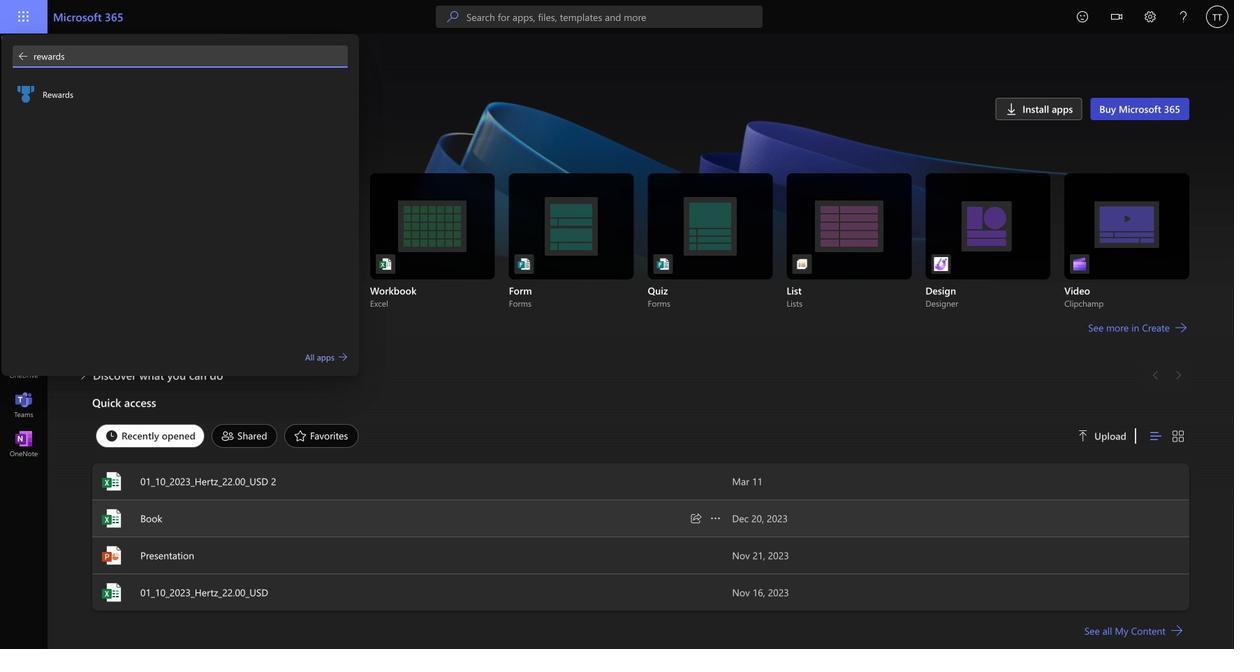 Task type: locate. For each thing, give the bounding box(es) containing it.
Search box. Suggestions appear as you type. search field
[[467, 6, 763, 28]]

excel image up powerpoint image
[[101, 507, 123, 530]]

designer design image
[[935, 257, 949, 271], [935, 257, 949, 271]]

application
[[0, 34, 1235, 649]]

excel image down the recently opened element
[[101, 470, 123, 493]]

2 excel image from the top
[[101, 507, 123, 530]]

powerpoint image
[[101, 544, 123, 567]]

name 01_10_2023_hertz_22.00_usd cell
[[92, 581, 733, 604]]

1 vertical spatial excel image
[[101, 507, 123, 530]]

3 tab from the left
[[281, 424, 362, 448]]

create image
[[17, 85, 31, 99]]

teams image
[[17, 398, 31, 412]]

tt image
[[1207, 6, 1229, 28]]

tab list
[[92, 421, 1062, 451]]

favorites element
[[284, 424, 359, 448]]

0 vertical spatial excel image
[[101, 470, 123, 493]]

excel image
[[101, 581, 123, 604]]

1 excel image from the top
[[101, 470, 123, 493]]

list
[[92, 173, 1190, 309]]

name 01_10_2023_hertz_22.00_usd 2 cell
[[92, 470, 733, 493]]

onenote image
[[17, 438, 31, 451]]

tab
[[92, 424, 208, 448], [208, 424, 281, 448], [281, 424, 362, 448]]

name book cell
[[92, 507, 733, 530]]

recently opened element
[[96, 424, 205, 448]]

banner
[[0, 0, 1235, 36]]

navigation
[[0, 34, 48, 464]]

search box. suggestions appear as you type. element
[[13, 45, 348, 68]]

new quiz image
[[657, 257, 671, 271]]

app launcher opened dialog
[[1, 34, 359, 376]]

forms survey image
[[518, 257, 532, 271]]

excel image
[[101, 470, 123, 493], [101, 507, 123, 530]]

None search field
[[436, 6, 763, 28]]

create new element
[[92, 143, 1190, 364]]



Task type: vqa. For each thing, say whether or not it's contained in the screenshot.
Document for 1
no



Task type: describe. For each thing, give the bounding box(es) containing it.
name presentation cell
[[92, 544, 733, 567]]

home image
[[17, 46, 31, 60]]

excel workbook image
[[379, 257, 393, 271]]

shared element
[[212, 424, 277, 448]]

1 tab from the left
[[92, 424, 208, 448]]

lists list image
[[796, 257, 810, 271]]

clipchamp video image
[[1074, 257, 1088, 271]]

Find Microsoft 365 apps text field
[[34, 45, 348, 66]]

excel image for name 01_10_2023_hertz_22.00_usd 2 cell in the bottom of the page
[[101, 470, 123, 493]]

search results element
[[1, 79, 359, 365]]

2 tab from the left
[[208, 424, 281, 448]]

excel image for name book 'cell' on the bottom of the page
[[101, 507, 123, 530]]



